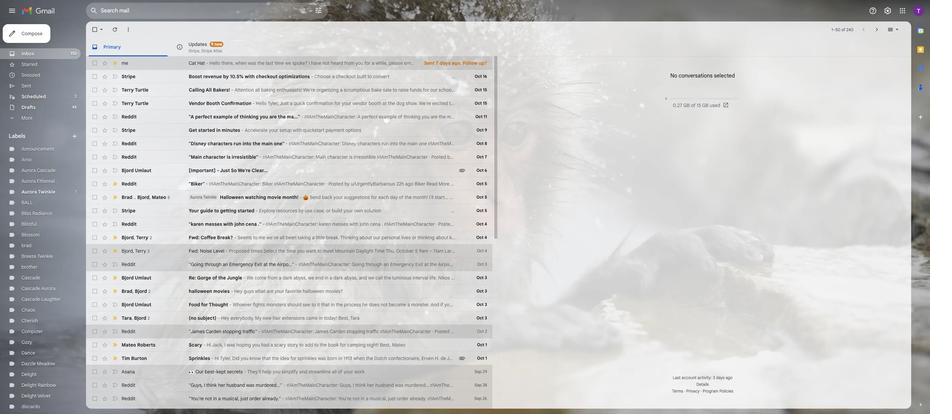 Task type: vqa. For each thing, say whether or not it's contained in the screenshot.
Mysteries of Life
no



Task type: describe. For each thing, give the bounding box(es) containing it.
terms link
[[673, 389, 684, 394]]

stripe inside updates, 9 new messages, tab
[[201, 48, 212, 53]]

9 inside updates, 9 new messages, tab
[[211, 42, 214, 47]]

your up 'thanks,'
[[494, 87, 504, 93]]

umlaut for re: gorge of the jungle
[[135, 275, 151, 281]]

0 horizontal spatial started
[[198, 127, 215, 133]]

snoozed
[[22, 72, 40, 78]]

0 vertical spatial 4
[[485, 222, 487, 227]]

50 ‌ from the left
[[425, 369, 425, 376]]

2 horizontal spatial we
[[368, 275, 375, 281]]

1 vertical spatial idea
[[280, 356, 289, 362]]

for right food
[[201, 302, 208, 308]]

breeze twinkle
[[22, 254, 53, 260]]

hey for hey everybody, my new hair extensions came in today! best, tara
[[221, 316, 229, 322]]

emergency
[[229, 262, 253, 268]]

the left main
[[253, 141, 260, 147]]

1 horizontal spatial tyler,
[[268, 101, 279, 107]]

1 horizontal spatial an
[[502, 302, 507, 308]]

0 vertical spatial posted
[[432, 154, 446, 160]]

a down breaks
[[502, 248, 505, 254]]

1 vertical spatial have
[[483, 87, 493, 93]]

was left born
[[318, 356, 326, 362]]

3 is from the left
[[530, 154, 533, 160]]

for left while,
[[365, 60, 371, 66]]

, for halloween movies
[[133, 289, 134, 295]]

- up clear...
[[260, 154, 262, 160]]

dazzle meadow link
[[22, 361, 55, 367]]

1 vertical spatial at
[[264, 262, 268, 268]]

0 horizontal spatial best,
[[339, 316, 349, 322]]

you right if
[[445, 302, 453, 308]]

no conversations selected main content
[[86, 22, 912, 415]]

night!
[[367, 343, 379, 349]]

by left 'u/janeball1'
[[448, 154, 453, 160]]

2 irresistible from the left
[[534, 154, 556, 160]]

46 ‌ from the left
[[420, 369, 420, 376]]

1 dark from the left
[[283, 275, 292, 281]]

cascade for cascade link
[[22, 275, 40, 281]]

36 ‌ from the left
[[408, 369, 408, 376]]

the left airpo..."
[[269, 262, 276, 268]]

0 horizontal spatial tara
[[122, 315, 132, 322]]

a down airpo..."
[[279, 275, 282, 281]]

1 horizontal spatial idea
[[554, 235, 563, 241]]

- right already."
[[282, 396, 284, 402]]

brad for ..
[[122, 194, 133, 201]]

toggle split pane mode image
[[888, 26, 895, 33]]

1 horizontal spatial have
[[455, 101, 465, 107]]

56 ‌ from the left
[[432, 369, 432, 376]]

1 vertical spatial used
[[575, 356, 586, 362]]

stripe, stripe atlas
[[189, 48, 222, 53]]

by left 10.5% at the left of page
[[223, 74, 229, 80]]

own
[[354, 208, 363, 214]]

3 row from the top
[[86, 83, 627, 97]]

you.
[[585, 302, 594, 308]]

oct for (no subject) - hey everybody, my new hair extensions came in today! best, tara
[[477, 316, 484, 321]]

husband
[[227, 383, 245, 389]]

advanced search options image
[[312, 4, 325, 17]]

fwd: coffee break? - seems to me we've all been taking a little break. thinking about our personal lives or thinking about keeping our jobs. breaks are good. it's not a bad idea taking a break every now and then. i
[[189, 235, 641, 241]]

by left use
[[299, 208, 304, 214]]

fda,
[[573, 248, 583, 254]]

details link
[[697, 383, 709, 388]]

1 place from the left
[[500, 195, 512, 201]]

👀 image
[[189, 370, 195, 376]]

51 ‌ from the left
[[426, 369, 426, 376]]

i'll
[[429, 195, 434, 201]]

oct for "biker" - r/iamthemaincharacter: biker r/iamthemaincharacter · posted by u/urgentlybarbarous 22h ago biker read more 1174 votes 301 comments hide r/iamthemaincharacter r/
[[477, 182, 484, 187]]

turtle for vendor booth confirmation - hello tyler, just a quick confirmation for your vendor booth at the dog show. we're excited to have you on board! thanks, terry
[[135, 101, 149, 107]]

sprinkles - hi tyler, did you know that the idea for sprinkles was born in 1913 when the dutch confectionaire, erven h. de jong created hagelslag. they were originally intended to be used as a simple topping for
[[189, 356, 636, 362]]

13 ‌ from the left
[[381, 369, 381, 376]]

2 horizontal spatial our
[[468, 235, 475, 241]]

email
[[404, 60, 416, 66]]

1 horizontal spatial we're
[[303, 87, 316, 93]]

aurora cascade
[[22, 168, 56, 174]]

the left ma..."
[[278, 114, 286, 120]]

of right day
[[399, 195, 404, 201]]

main menu image
[[8, 7, 16, 15]]

of left work
[[338, 369, 343, 376]]

0 horizontal spatial days
[[440, 60, 451, 66]]

twinkle for aurora twinkle
[[38, 189, 55, 195]]

our best-kept secrets
[[195, 369, 243, 376]]

2 taking from the left
[[564, 235, 577, 241]]

for down story
[[291, 356, 297, 362]]

sep for sep 28
[[475, 383, 482, 388]]

auxiliary
[[631, 248, 649, 254]]

34 ‌ from the left
[[406, 369, 406, 376]]

daylight
[[356, 248, 374, 254]]

activity:
[[698, 376, 712, 381]]

are left good.
[[503, 235, 510, 241]]

aurora up "laughter"
[[41, 286, 56, 292]]

call
[[376, 275, 383, 281]]

aurora ethereal
[[22, 179, 55, 185]]

sep 28
[[475, 383, 487, 388]]

2 horizontal spatial mateo
[[392, 343, 406, 349]]

i right jack,
[[225, 343, 226, 349]]

a right become
[[408, 302, 410, 308]]

cascade link
[[22, 275, 40, 281]]

- left they'll
[[244, 369, 246, 376]]

3 for hey guys what are your favorite halloween movies?
[[485, 289, 487, 294]]

irresistible"
[[232, 154, 258, 160]]

1 horizontal spatial at
[[383, 101, 387, 107]]

break?
[[217, 235, 233, 241]]

68 ‌ from the left
[[447, 369, 447, 376]]

2 ‌ from the left
[[367, 369, 367, 376]]

1 ‌ from the left
[[366, 369, 366, 376]]

r/
[[569, 181, 572, 187]]

the left book
[[320, 343, 327, 349]]

17 ‌ from the left
[[385, 369, 385, 376]]

[important] - just so we're clear... link
[[189, 167, 456, 174]]

with right 10.5% at the left of page
[[245, 74, 255, 80]]

1 vertical spatial from
[[268, 275, 278, 281]]

for right funds
[[423, 87, 429, 93]]

oct left 6 in the right of the page
[[477, 168, 484, 173]]

favorite
[[286, 289, 302, 295]]

10 row from the top
[[86, 177, 572, 191]]

brother
[[22, 265, 37, 271]]

work
[[355, 369, 365, 376]]

14 row from the top
[[86, 231, 641, 245]]

u/janeball1
[[454, 154, 478, 160]]

hat
[[198, 60, 205, 66]]

9 row from the top
[[86, 164, 493, 177]]

0.27 gb of 15 gb used
[[674, 103, 721, 109]]

in down think
[[213, 396, 217, 402]]

1 horizontal spatial be
[[569, 356, 574, 362]]

1 checkout from the left
[[256, 74, 278, 80]]

selected
[[715, 73, 736, 79]]

a right had
[[271, 343, 273, 349]]

8 ‌ from the left
[[375, 369, 375, 376]]

row containing tim burton
[[86, 352, 636, 366]]

my
[[255, 316, 262, 322]]

59 ‌ from the left
[[436, 369, 436, 376]]

2 is from the left
[[349, 154, 353, 160]]

58 ‌ from the left
[[435, 369, 435, 376]]

0 horizontal spatial time
[[275, 60, 284, 66]]

48 ‌ from the left
[[423, 369, 423, 376]]

15 row from the top
[[86, 245, 666, 258]]

1 vertical spatial votes
[[460, 181, 472, 187]]

0 horizontal spatial posted
[[329, 181, 344, 187]]

3 for we come from a dark abyss, we end in a dark abyss, and we call the luminous interval life. nikos kazantzakis on mon, sep 11, 2023 at 10:24 am james peterson <james.peterson1902@gmail.com> wrote:
[[485, 276, 487, 281]]

1 horizontal spatial from
[[345, 60, 355, 66]]

15 for have
[[483, 87, 487, 92]]

"going
[[189, 262, 204, 268]]

a left break
[[579, 235, 581, 241]]

thanks,
[[497, 101, 513, 107]]

oct for "james carden stopping traffic" -
[[478, 329, 484, 334]]

oct for vendor booth confirmation - hello tyler, just a quick confirmation for your vendor booth at the dog show. we're excited to have you on board! thanks, terry
[[475, 101, 482, 106]]

23 ‌ from the left
[[393, 369, 393, 376]]

love
[[467, 87, 476, 93]]

erven
[[422, 356, 434, 362]]

oct for food for thought - whoever fights monsters should see to it that in the process he does not become a monster. and if you gaze long enough into an abyss, the abyss will gaze back into you.
[[477, 303, 484, 308]]

cascade up 'ethereal'
[[37, 168, 56, 174]]

1 horizontal spatial tara
[[351, 316, 360, 322]]

the left 'last'
[[258, 60, 265, 66]]

0 horizontal spatial that
[[262, 356, 271, 362]]

53 ‌ from the left
[[429, 369, 429, 376]]

0 horizontal spatial abyss,
[[294, 275, 307, 281]]

to left "hell"
[[469, 195, 474, 201]]

for right book
[[340, 343, 346, 349]]

your left the setup at top
[[269, 127, 279, 133]]

you up oct 16
[[472, 60, 480, 66]]

oct 3 down known
[[478, 262, 487, 267]]

- right minutes
[[242, 127, 244, 133]]

me right let
[[452, 60, 459, 66]]

murdered..."
[[256, 383, 282, 389]]

- left seems
[[234, 235, 237, 241]]

food for thought - whoever fights monsters should see to it that in the process he does not become a monster. and if you gaze long enough into an abyss, the abyss will gaze back into you.
[[189, 302, 594, 308]]

11 row from the top
[[86, 191, 546, 204]]

comments
[[482, 181, 505, 187]]

2 horizontal spatial back
[[565, 302, 575, 308]]

cascade laughter link
[[22, 297, 61, 303]]

0 horizontal spatial r/iamthemaincharacter:
[[209, 181, 261, 187]]

10 ‌ from the left
[[377, 369, 377, 376]]

sep for sep 29
[[475, 370, 482, 375]]

oct for fwd: coffee break? - seems to me we've all been taking a little break. thinking about our personal lives or thinking about keeping our jobs. breaks are good. it's not a bad idea taking a break every now and then. i
[[477, 235, 484, 240]]

you left had
[[252, 343, 260, 349]]

to right love
[[477, 87, 481, 93]]

oct 15 for on
[[475, 101, 487, 106]]

0 vertical spatial have
[[311, 60, 322, 66]]

primary tab
[[86, 38, 170, 56]]

1 vertical spatial read
[[427, 181, 438, 187]]

let's
[[559, 87, 569, 93]]

0 horizontal spatial we
[[285, 60, 291, 66]]

1 vertical spatial back
[[322, 195, 333, 201]]

in right came
[[319, 316, 323, 322]]

41 ‌ from the left
[[414, 369, 414, 376]]

you right did
[[241, 356, 249, 362]]

1 gaze from the left
[[454, 302, 464, 308]]

32 ‌ from the left
[[403, 369, 403, 376]]

0 horizontal spatial all
[[255, 87, 260, 93]]

cascade for cascade aurora
[[22, 286, 40, 292]]

ago.
[[452, 60, 462, 66]]

16 row from the top
[[86, 258, 493, 272]]

the left bird on the bottom
[[457, 248, 464, 254]]

- right movies
[[231, 289, 233, 295]]

49 ‌ from the left
[[424, 369, 424, 376]]

- right sprinkles
[[211, 356, 214, 362]]

37 ‌ from the left
[[409, 369, 409, 376]]

64 ‌ from the left
[[442, 369, 442, 376]]

1 horizontal spatial r/iamthemaincharacter
[[377, 154, 428, 160]]

5 inside brad .. bjord , mateo 5
[[168, 195, 170, 200]]

1 horizontal spatial ago
[[487, 154, 495, 160]]

breeze twinkle link
[[22, 254, 53, 260]]

38 ‌ from the left
[[411, 369, 411, 376]]

you up accelerate
[[260, 114, 268, 120]]

to right excited
[[449, 101, 454, 107]]

240
[[847, 27, 854, 32]]

revenue
[[203, 74, 222, 80]]

was left 'last'
[[248, 60, 256, 66]]

thu,
[[386, 248, 395, 254]]

14 ‌ from the left
[[382, 369, 382, 376]]

reddit for "disney characters run into the main one"
[[122, 141, 137, 147]]

to right intended
[[563, 356, 567, 362]]

65 ‌ from the left
[[443, 369, 443, 376]]

by up "suggestions"
[[345, 181, 350, 187]]

and right now
[[619, 235, 627, 241]]

reactor
[[650, 248, 666, 254]]

personal
[[382, 235, 400, 241]]

2 inside tara , bjord 2
[[148, 316, 150, 321]]

support image
[[870, 7, 878, 15]]

updates, 9 new messages, tab
[[171, 38, 256, 56]]

61 ‌ from the left
[[438, 369, 438, 376]]

with left john
[[223, 222, 233, 228]]

1 horizontal spatial we
[[308, 275, 314, 281]]

oct for halloween movies - hey guys what are your favorite halloween movies?
[[477, 289, 484, 294]]

- right airpo..."
[[296, 262, 298, 268]]

oct for re: gorge of the jungle - we come from a dark abyss, we end in a dark abyss, and we call the luminous interval life. nikos kazantzakis on mon, sep 11, 2023 at 10:24 am james peterson <james.peterson1902@gmail.com> wrote:
[[477, 276, 484, 281]]

2 character from the left
[[328, 154, 348, 160]]

39 ‌ from the left
[[412, 369, 412, 376]]

your up build at the bottom left of the page
[[334, 195, 343, 201]]

book
[[328, 343, 339, 349]]

in right end
[[325, 275, 329, 281]]

the left dog
[[388, 101, 395, 107]]

has attachment image
[[459, 167, 466, 174]]

1 vertical spatial more
[[570, 154, 581, 160]]

2 gb from the left
[[703, 103, 709, 109]]

42 ‌ from the left
[[415, 369, 415, 376]]

2 gaze from the left
[[553, 302, 563, 308]]

3 ‌ from the left
[[368, 369, 368, 376]]

reddit for "james carden stopping traffic"
[[122, 329, 136, 335]]

guys
[[244, 289, 254, 295]]

4 for breaks
[[485, 235, 487, 240]]

25 row from the top
[[86, 379, 493, 393]]

28 ‌ from the left
[[399, 369, 399, 376]]

1 a from the left
[[483, 195, 486, 201]]

through
[[205, 262, 222, 268]]

43 ‌ from the left
[[417, 369, 417, 376]]

1 vertical spatial started
[[238, 208, 255, 214]]

4 for known
[[485, 249, 487, 254]]

characters
[[208, 141, 233, 147]]

heard
[[331, 60, 343, 66]]

twinkle for breeze twinkle
[[37, 254, 53, 260]]

oct 9
[[477, 128, 487, 133]]

oct 4 for known
[[477, 249, 487, 254]]

last
[[266, 60, 274, 66]]

to right 'add'
[[315, 343, 319, 349]]

to right built
[[368, 74, 372, 80]]

contributions.
[[528, 87, 558, 93]]

17 row from the top
[[86, 272, 674, 285]]

blossom
[[22, 232, 40, 238]]

oct 7
[[477, 155, 487, 160]]

time
[[375, 248, 385, 254]]

oct for "karen messes with john cena ." -
[[477, 222, 484, 227]]

reddit for "going through an emergency exit at the airpo..."
[[122, 262, 136, 268]]

0 horizontal spatial know
[[250, 356, 261, 362]]

oct 3 for end
[[477, 276, 487, 281]]

1 horizontal spatial just
[[280, 101, 289, 107]]

you left want
[[297, 248, 305, 254]]

- right subject)
[[218, 316, 220, 322]]

as
[[587, 356, 592, 362]]

a left little
[[312, 235, 315, 241]]

26 row from the top
[[86, 393, 493, 406]]

1 horizontal spatial mateo
[[152, 194, 166, 201]]

2 vertical spatial at
[[524, 275, 528, 281]]

1 vertical spatial thinking
[[418, 235, 435, 241]]

the right select
[[278, 248, 285, 254]]

54 ‌ from the left
[[430, 369, 430, 376]]

oct for calling all bakers! - attention all baking enthusiasts! we're organizing a scrumptious bake sale to raise funds for our school. we'd love to have your delectable contributions. let's bake up a storm and make
[[475, 87, 482, 92]]

confectionaire,
[[389, 356, 421, 362]]

older image
[[874, 26, 881, 33]]

oct 3 down on
[[477, 289, 487, 294]]

12 row from the top
[[86, 204, 493, 218]]

we're inside 'link'
[[238, 168, 251, 174]]

sep 26
[[475, 397, 487, 402]]

1 horizontal spatial or
[[412, 235, 417, 241]]

chaos link
[[22, 308, 35, 314]]

52 ‌ from the left
[[428, 369, 428, 376]]

a right the as
[[593, 356, 596, 362]]

to right "sale"
[[393, 87, 397, 93]]

her
[[218, 383, 225, 389]]

with right the setup at top
[[293, 127, 302, 133]]

9 ‌ from the left
[[376, 369, 376, 376]]

33 ‌ from the left
[[405, 369, 405, 376]]

fwd: noise level - proposed times select the time you want to meet mountain daylight time thu, october 5 9am – 11am lark, the bird known to be a compartmental disaster by the fda, has made off with the auxiliary reactor
[[189, 248, 666, 254]]

1 horizontal spatial used
[[710, 103, 721, 109]]

reddit for "a perfect example of thinking you are the ma..."
[[122, 114, 137, 120]]

you up built
[[356, 60, 364, 66]]

0 horizontal spatial or
[[326, 208, 331, 214]]

of right 50
[[842, 27, 846, 32]]

order
[[250, 396, 261, 402]]

1 taking from the left
[[298, 235, 311, 241]]

halloween
[[220, 195, 244, 201]]

sent link
[[22, 83, 31, 89]]

1 bake from the left
[[372, 87, 382, 93]]

12 ‌ from the left
[[379, 369, 379, 376]]

0 horizontal spatial into
[[243, 141, 252, 147]]

1 vertical spatial tyler,
[[220, 356, 231, 362]]

1 horizontal spatial more
[[439, 181, 450, 187]]

2 horizontal spatial abyss,
[[509, 302, 522, 308]]

primary
[[104, 44, 121, 50]]

oct 2
[[478, 329, 487, 334]]

a left while,
[[372, 60, 375, 66]]

aurora cascade link
[[22, 168, 56, 174]]

1 horizontal spatial our
[[431, 87, 438, 93]]

11,
[[506, 275, 511, 281]]

1 horizontal spatial into
[[493, 302, 501, 308]]

1 horizontal spatial new
[[263, 316, 272, 322]]

oct for "going through an emergency exit at the airpo..." -
[[478, 262, 484, 267]]

the down scary
[[272, 356, 279, 362]]

1 horizontal spatial back
[[425, 60, 435, 66]]

70 ‌ from the left
[[449, 369, 449, 376]]

0 horizontal spatial mateo
[[122, 343, 136, 349]]

best-
[[205, 369, 217, 376]]

1 horizontal spatial when
[[354, 356, 365, 362]]

dance link
[[22, 351, 35, 357]]

of right the 0.27
[[692, 103, 696, 109]]

a right the choose
[[332, 74, 335, 80]]

on
[[475, 101, 481, 107]]

day
[[390, 195, 398, 201]]

20 ‌ from the left
[[389, 369, 389, 376]]

velvet
[[38, 394, 51, 400]]

1 vertical spatial all
[[280, 235, 285, 241]]

0 vertical spatial oct 4
[[477, 222, 487, 227]]

0 horizontal spatial our
[[374, 235, 381, 241]]

2 place from the left
[[530, 195, 542, 201]]

break
[[582, 235, 594, 241]]

2 about from the left
[[436, 235, 449, 241]]

row containing asana
[[86, 366, 493, 379]]

2653
[[582, 154, 592, 160]]

i right then.
[[640, 235, 641, 241]]

2 quiet from the left
[[517, 195, 529, 201]]

2 a from the left
[[513, 195, 516, 201]]

9 inside row
[[485, 128, 487, 133]]

- right "hat"
[[206, 60, 208, 66]]

1 vertical spatial time
[[287, 248, 296, 254]]

- right "biker"
[[206, 181, 208, 187]]

peterson
[[565, 275, 584, 281]]

1 vertical spatial we're
[[419, 101, 431, 107]]

oct 1 for h.
[[477, 356, 487, 361]]

a left the bad
[[541, 235, 543, 241]]

break.
[[326, 235, 340, 241]]

are left ma..."
[[270, 114, 277, 120]]

2 inside labels navigation
[[74, 94, 77, 99]]

calling
[[189, 87, 205, 93]]

to left 'add'
[[300, 343, 304, 349]]

31 ‌ from the left
[[402, 369, 402, 376]]

0 horizontal spatial an
[[223, 262, 228, 268]]

for left the each
[[371, 195, 377, 201]]

2 month! from the left
[[413, 195, 428, 201]]

your left vendor
[[342, 101, 352, 107]]

3 for hey everybody, my new hair extensions came in today! best, tara
[[485, 316, 487, 321]]

9am
[[419, 248, 428, 254]]

35 ‌ from the left
[[407, 369, 407, 376]]

settings image
[[884, 7, 893, 15]]

you right "help"
[[273, 369, 281, 376]]

1 inside labels navigation
[[75, 190, 77, 195]]

bjord umlaut for food for thought
[[122, 302, 151, 308]]

1 horizontal spatial abyss,
[[344, 275, 358, 281]]

48
[[72, 105, 77, 110]]

0 horizontal spatial r/iamthemaincharacter
[[274, 181, 325, 187]]

the right day
[[405, 195, 412, 201]]

more inside button
[[22, 115, 32, 121]]

oct 4 for breaks
[[477, 235, 487, 240]]



Task type: locate. For each thing, give the bounding box(es) containing it.
5 row from the top
[[86, 110, 493, 124]]

your left work
[[344, 369, 353, 376]]

bjord umlaut for re: gorge of the jungle
[[122, 275, 151, 281]]

7 reddit from the top
[[122, 329, 136, 335]]

15 for on
[[483, 101, 487, 106]]

twinkle
[[38, 189, 55, 195], [203, 195, 217, 200], [37, 254, 53, 260]]

more image
[[125, 26, 132, 33]]

26
[[483, 397, 487, 402]]

twinkle inside aurora twinkle halloween watching movie month!
[[203, 195, 217, 200]]

oct 3 for tara
[[477, 316, 487, 321]]

1 horizontal spatial biker
[[415, 181, 426, 187]]

stripe for your
[[122, 208, 136, 214]]

9 up atlas
[[211, 42, 214, 47]]

0 horizontal spatial checkout
[[256, 74, 278, 80]]

2 oct 15 from the top
[[475, 101, 487, 106]]

0 vertical spatial new
[[215, 42, 222, 47]]

not left the 'heard'
[[323, 60, 330, 66]]

starred
[[22, 62, 37, 68]]

3 character from the left
[[508, 154, 529, 160]]

oct down oct 11
[[477, 128, 484, 133]]

oct 1 for mateo
[[477, 343, 487, 348]]

oct for "disney characters run into the main one" -
[[477, 141, 484, 146]]

streamline
[[309, 369, 331, 376]]

explore
[[259, 208, 275, 214]]

0 horizontal spatial irresistible
[[354, 154, 376, 160]]

you left 'on' on the right top
[[466, 101, 474, 107]]

when right there, at the top left
[[235, 60, 247, 66]]

into right enough
[[493, 302, 501, 308]]

2 horizontal spatial into
[[576, 302, 584, 308]]

from right the 'heard'
[[345, 60, 355, 66]]

thinking up fwd: noise level - proposed times select the time you want to meet mountain daylight time thu, october 5 9am – 11am lark, the bird known to be a compartmental disaster by the fda, has made off with the auxiliary reactor
[[418, 235, 435, 241]]

make
[[615, 87, 627, 93]]

are right what
[[267, 289, 274, 295]]

1 vertical spatial hello
[[256, 101, 267, 107]]

bjord , terry 2 for fwd: coffee break? - seems to me we've all been taking a little break. thinking about our personal lives or thinking about keeping our jobs. breaks are good. it's not a bad idea taking a break every now and then. i
[[122, 235, 152, 241]]

not right it's
[[532, 235, 540, 241]]

1 main from the left
[[316, 154, 326, 160]]

a
[[372, 60, 375, 66], [332, 74, 335, 80], [340, 87, 343, 93], [589, 87, 591, 93], [290, 101, 293, 107], [312, 235, 315, 241], [541, 235, 543, 241], [579, 235, 581, 241], [502, 248, 505, 254], [279, 275, 282, 281], [330, 275, 333, 281], [408, 302, 410, 308], [271, 343, 273, 349], [593, 356, 596, 362], [218, 396, 221, 402]]

0 vertical spatial hello
[[210, 60, 220, 66]]

0 vertical spatial oct 5
[[477, 182, 487, 187]]

26 ‌ from the left
[[396, 369, 396, 376]]

aurora down "biker"
[[190, 195, 202, 200]]

for down organizing
[[335, 101, 341, 107]]

0 vertical spatial oct 15
[[475, 87, 487, 92]]

our left the school.
[[431, 87, 438, 93]]

tab list containing updates
[[86, 38, 912, 56]]

8 reddit from the top
[[122, 383, 136, 389]]

row containing me
[[86, 56, 504, 70]]

15 right 'on' on the right top
[[483, 101, 487, 106]]

terms
[[673, 389, 684, 394]]

30 ‌ from the left
[[401, 369, 401, 376]]

3 delight from the top
[[22, 394, 37, 400]]

2 vertical spatial oct 5
[[477, 208, 487, 213]]

follow link to manage storage image
[[724, 102, 730, 109]]

0 vertical spatial that
[[321, 302, 330, 308]]

come
[[255, 275, 267, 281]]

the left abyss
[[523, 302, 530, 308]]

1 horizontal spatial taking
[[564, 235, 577, 241]]

send back your suggestions for each day of the month! i'll start... drag me to hell a quiet place a quiet place 2
[[309, 195, 546, 201]]

stopping
[[223, 329, 242, 335]]

oct 1 down oct 2
[[477, 343, 487, 348]]

about up 11am
[[436, 235, 449, 241]]

sent inside labels navigation
[[22, 83, 31, 89]]

0 horizontal spatial quiet
[[488, 195, 499, 201]]

halloween up 'it'
[[303, 289, 325, 295]]

2 checkout from the left
[[336, 74, 356, 80]]

1 bjord umlaut from the top
[[122, 168, 151, 174]]

aurora twinkle
[[22, 189, 55, 195]]

updates
[[189, 41, 207, 47]]

turtle for calling all bakers! - attention all baking enthusiasts! we're organizing a scrumptious bake sale to raise funds for our school. we'd love to have your delectable contributions. let's bake up a storm and make
[[135, 87, 149, 93]]

- inside 'link'
[[217, 168, 219, 174]]

halloween movies - hey guys what are your favorite halloween movies?
[[189, 289, 343, 295]]

1 horizontal spatial gb
[[703, 103, 709, 109]]

me down primary tab at the top left of page
[[122, 60, 128, 66]]

0 horizontal spatial biker
[[262, 181, 273, 187]]

that right 'it'
[[321, 302, 330, 308]]

2 main from the left
[[496, 154, 507, 160]]

7 row from the top
[[86, 137, 493, 151]]

3 bjord umlaut from the top
[[122, 302, 151, 308]]

9
[[211, 42, 214, 47], [485, 128, 487, 133]]

time down been
[[287, 248, 296, 254]]

to right known
[[490, 248, 494, 254]]

aurora for aurora twinkle
[[22, 189, 37, 195]]

oct right bird on the bottom
[[477, 249, 484, 254]]

sent 7 days ago. follow up?
[[424, 60, 487, 66]]

announcement
[[22, 146, 54, 152]]

new inside tab
[[215, 42, 222, 47]]

character down characters
[[203, 154, 226, 160]]

1 horizontal spatial checkout
[[336, 74, 356, 80]]

2 vertical spatial 4
[[485, 249, 487, 254]]

3
[[485, 262, 487, 267], [485, 276, 487, 281], [485, 289, 487, 294], [485, 303, 487, 308], [485, 316, 487, 321], [713, 376, 716, 381]]

- left "explore"
[[256, 208, 258, 214]]

the right call
[[384, 275, 391, 281]]

oct left the 16
[[475, 74, 482, 79]]

oct for scary - hi jack, i was hoping you had a scary story to add to the book for camping night! best, mateo
[[477, 343, 485, 348]]

0 vertical spatial started
[[198, 127, 215, 133]]

accelerate
[[245, 127, 268, 133]]

abyss,
[[294, 275, 307, 281], [344, 275, 358, 281], [509, 302, 522, 308]]

0 horizontal spatial idea
[[280, 356, 289, 362]]

we're up quick
[[303, 87, 316, 93]]

0 horizontal spatial more
[[22, 115, 32, 121]]

1 vertical spatial ago
[[406, 181, 414, 187]]

1 vertical spatial hi
[[215, 356, 219, 362]]

1 about from the left
[[360, 235, 372, 241]]

Search mail text field
[[101, 7, 296, 14]]

27 row from the top
[[86, 406, 493, 415]]

55 ‌ from the left
[[431, 369, 431, 376]]

details
[[697, 383, 709, 388]]

2 oct 1 from the top
[[477, 356, 487, 361]]

send
[[310, 195, 321, 201]]

rainbow
[[38, 383, 56, 389]]

0 horizontal spatial from
[[268, 275, 278, 281]]

an right enough
[[502, 302, 507, 308]]

reddit for "biker"
[[122, 181, 137, 187]]

from right come
[[268, 275, 278, 281]]

reddit for "karen messes with john cena ."
[[122, 222, 137, 228]]

bjord , terry 2 for fwd: noise level - proposed times select the time you want to meet mountain daylight time thu, october 5 9am – 11am lark, the bird known to be a compartmental disaster by the fda, has made off with the auxiliary reactor
[[122, 248, 150, 254]]

oct 15 for have
[[475, 87, 487, 92]]

0 horizontal spatial ago
[[406, 181, 414, 187]]

2 dark from the left
[[334, 275, 343, 281]]

cascade down cascade link
[[22, 286, 40, 292]]

just
[[241, 396, 248, 402]]

2 biker from the left
[[415, 181, 426, 187]]

delight for delight velvet
[[22, 394, 37, 400]]

, for fwd: coffee break?
[[134, 235, 135, 241]]

1 horizontal spatial character
[[328, 154, 348, 160]]

1 vertical spatial oct 5
[[477, 195, 487, 200]]

0 vertical spatial know
[[460, 60, 471, 66]]

2 bjord , terry 2 from the top
[[122, 248, 150, 254]]

7 left let
[[436, 60, 439, 66]]

fwd: for fwd: noise level - proposed times select the time you want to meet mountain daylight time thu, october 5 9am – 11am lark, the bird known to be a compartmental disaster by the fda, has made off with the auxiliary reactor
[[189, 248, 199, 254]]

9 reddit from the top
[[122, 396, 136, 402]]

idea down scary
[[280, 356, 289, 362]]

0 horizontal spatial we're
[[238, 168, 251, 174]]

0 horizontal spatial new
[[215, 42, 222, 47]]

1 halloween from the left
[[189, 289, 212, 295]]

2 horizontal spatial at
[[524, 275, 528, 281]]

1 vertical spatial best,
[[380, 343, 391, 349]]

1 vertical spatial when
[[354, 356, 365, 362]]

."
[[258, 222, 262, 228]]

0 vertical spatial read
[[558, 154, 568, 160]]

cascade aurora
[[22, 286, 56, 292]]

0 vertical spatial at
[[383, 101, 387, 107]]

24 row from the top
[[86, 366, 493, 379]]

2 horizontal spatial ago
[[726, 376, 733, 381]]

biker
[[262, 181, 273, 187], [415, 181, 426, 187]]

board!
[[482, 101, 496, 107]]

arno
[[22, 157, 32, 163]]

best, right "today!"
[[339, 316, 349, 322]]

jobs.
[[476, 235, 486, 241]]

each
[[379, 195, 389, 201]]

1 horizontal spatial votes
[[593, 154, 605, 160]]

29 ‌ from the left
[[400, 369, 400, 376]]

delectable
[[505, 87, 527, 93]]

4 down jobs.
[[485, 249, 487, 254]]

add
[[305, 343, 313, 349]]

24 ‌ from the left
[[394, 369, 394, 376]]

0 vertical spatial terry turtle
[[122, 87, 149, 93]]

0 horizontal spatial dark
[[283, 275, 292, 281]]

0 vertical spatial time
[[275, 60, 284, 66]]

times
[[251, 248, 263, 254]]

2 row from the top
[[86, 70, 493, 83]]

umlaut for food for thought
[[135, 302, 151, 308]]

has attachment image
[[459, 356, 466, 362]]

- left the choose
[[311, 74, 313, 80]]

storm
[[593, 87, 605, 93]]

twinkle right breeze
[[37, 254, 53, 260]]

monster.
[[412, 302, 430, 308]]

tyler,
[[268, 101, 279, 107], [220, 356, 231, 362]]

3 inside the 'last account activity: 3 days ago details terms · privacy · program policies'
[[713, 376, 716, 381]]

60 ‌ from the left
[[437, 369, 437, 376]]

aurora for aurora ethereal
[[22, 179, 36, 185]]

to right want
[[318, 248, 322, 254]]

45 ‌ from the left
[[419, 369, 419, 376]]

2 bake from the left
[[571, 87, 581, 93]]

1 horizontal spatial that
[[321, 302, 330, 308]]

6 reddit from the top
[[122, 262, 136, 268]]

oct 5 down 301
[[477, 195, 487, 200]]

days left the ago. at the left
[[440, 60, 451, 66]]

57 ‌ from the left
[[434, 369, 434, 376]]

0 horizontal spatial month!
[[283, 195, 299, 201]]

and left make
[[606, 87, 614, 93]]

4 ‌ from the left
[[370, 369, 370, 376]]

1 row from the top
[[86, 56, 504, 70]]

1 vertical spatial terry turtle
[[122, 101, 149, 107]]

a right "hell"
[[483, 195, 486, 201]]

ago right the 22h
[[406, 181, 414, 187]]

aurora inside aurora twinkle halloween watching movie month!
[[190, 195, 202, 200]]

1 vertical spatial fwd:
[[189, 248, 199, 254]]

None checkbox
[[91, 60, 98, 67], [91, 73, 98, 80], [91, 114, 98, 120], [91, 127, 98, 134], [91, 181, 98, 188], [91, 194, 98, 201], [91, 221, 98, 228], [91, 262, 98, 268], [91, 275, 98, 282], [91, 288, 98, 295], [91, 302, 98, 309], [91, 315, 98, 322], [91, 329, 98, 335], [91, 369, 98, 376], [91, 396, 98, 403], [91, 60, 98, 67], [91, 73, 98, 80], [91, 114, 98, 120], [91, 127, 98, 134], [91, 181, 98, 188], [91, 194, 98, 201], [91, 221, 98, 228], [91, 262, 98, 268], [91, 275, 98, 282], [91, 288, 98, 295], [91, 302, 98, 309], [91, 315, 98, 322], [91, 329, 98, 335], [91, 369, 98, 376], [91, 396, 98, 403]]

1 horizontal spatial dark
[[334, 275, 343, 281]]

47 ‌ from the left
[[422, 369, 422, 376]]

3 oct 5 from the top
[[477, 208, 487, 213]]

bjord umlaut up '..'
[[122, 168, 151, 174]]

row down time
[[86, 272, 674, 285]]

0 vertical spatial used
[[710, 103, 721, 109]]

0 horizontal spatial thinking
[[240, 114, 259, 120]]

the left auxiliary
[[623, 248, 630, 254]]

0 horizontal spatial tyler,
[[220, 356, 231, 362]]

2 bjord umlaut from the top
[[122, 275, 151, 281]]

starred link
[[22, 62, 37, 68]]

oct for your guide to getting started - explore resources by use case,‌ or build your own solution ﻿ ﻿ ﻿ ﻿ ﻿ ﻿ ﻿ ﻿ ﻿ ﻿ ﻿ ﻿ ﻿ ﻿ ﻿ ﻿ ﻿ ﻿ ﻿ ﻿ ﻿ ﻿ ﻿ ﻿ ﻿ ﻿ ﻿ ﻿ ﻿ ﻿ ﻿ ﻿ ﻿ ﻿ ﻿ ﻿ ﻿ ﻿ ﻿ ﻿ ﻿ ﻿ ﻿ ﻿ ﻿ ﻿ ﻿ ﻿ ﻿ ﻿ ﻿ ﻿ ﻿ ﻿ ﻿ ﻿ ﻿ ﻿ ﻿ ﻿ ﻿ ﻿ ﻿ ﻿ ﻿ ﻿ ﻿ ﻿ ﻿ ﻿ ﻿
[[477, 208, 484, 213]]

last account activity: 3 days ago details terms · privacy · program policies
[[673, 376, 734, 394]]

23 row from the top
[[86, 352, 636, 366]]

the left dutch at the left of the page
[[366, 356, 373, 362]]

john
[[235, 222, 245, 228]]

-
[[206, 60, 208, 66], [311, 74, 313, 80], [231, 87, 234, 93], [253, 101, 255, 107], [301, 114, 304, 120], [242, 127, 244, 133], [286, 141, 288, 147], [260, 154, 262, 160], [217, 168, 219, 174], [206, 181, 208, 187], [299, 195, 303, 201], [256, 208, 258, 214], [263, 222, 265, 228], [234, 235, 237, 241], [226, 248, 228, 254], [296, 262, 298, 268], [244, 275, 246, 281], [231, 289, 233, 295], [230, 302, 232, 308], [218, 316, 220, 322], [259, 329, 261, 335], [203, 343, 206, 349], [211, 356, 214, 362], [244, 369, 246, 376], [284, 383, 286, 389], [282, 396, 284, 402]]

tyler, left did
[[220, 356, 231, 362]]

oct down oct 6
[[477, 182, 484, 187]]

3 for whoever fights monsters should see to it that in the process he does not become a monster. and if you gaze long enough into an abyss, the abyss will gaze back into you.
[[485, 303, 487, 308]]

sent inside row
[[424, 60, 435, 66]]

terry turtle for vendor booth confirmation
[[122, 101, 149, 107]]

0 horizontal spatial is
[[227, 154, 231, 160]]

get started in minutes - accelerate your setup with quickstart payment options ﻿ ﻿ ﻿ ﻿ ﻿ ﻿ ﻿ ﻿ ﻿ ﻿ ﻿ ﻿ ﻿ ﻿ ﻿ ﻿ ﻿ ﻿ ﻿ ﻿ ﻿ ﻿ ﻿ ﻿ ﻿ ﻿ ﻿ ﻿ ﻿ ﻿ ﻿ ﻿ ﻿ ﻿ ﻿ ﻿ ﻿ ﻿ ﻿ ﻿ ﻿ ﻿ ﻿ ﻿ ﻿ ﻿ ﻿ ﻿ ﻿ ﻿ ﻿ ﻿ ﻿
[[189, 127, 425, 133]]

67 ‌ from the left
[[446, 369, 446, 376]]

5 reddit from the top
[[122, 222, 137, 228]]

bake left the up
[[571, 87, 581, 93]]

row containing tara
[[86, 312, 493, 325]]

whoever
[[233, 302, 252, 308]]

computer link
[[22, 329, 43, 335]]

month! up resources
[[283, 195, 299, 201]]

None search field
[[86, 3, 328, 19]]

was down they'll
[[246, 383, 255, 389]]

sent down snoozed
[[22, 83, 31, 89]]

a left quick
[[290, 101, 293, 107]]

2 vertical spatial all
[[332, 369, 337, 376]]

1 bjord , terry 2 from the top
[[122, 235, 152, 241]]

when
[[235, 60, 247, 66], [354, 356, 365, 362]]

2 vertical spatial oct 4
[[477, 249, 487, 254]]

checkout up baking
[[256, 74, 278, 80]]

bjord umlaut for [important] - just so we're clear...
[[122, 168, 151, 174]]

"main
[[189, 154, 202, 160]]

stripe
[[201, 48, 212, 53], [122, 74, 136, 80], [122, 127, 136, 133], [122, 208, 136, 214]]

we
[[285, 60, 291, 66], [308, 275, 314, 281], [368, 275, 375, 281]]

ago inside the 'last account activity: 3 days ago details terms · privacy · program policies'
[[726, 376, 733, 381]]

is
[[227, 154, 231, 160], [349, 154, 353, 160], [530, 154, 533, 160]]

1 horizontal spatial know
[[460, 60, 471, 66]]

stripe for get
[[122, 127, 136, 133]]

1 vertical spatial bjord , terry 2
[[122, 248, 150, 254]]

1 horizontal spatial thinking
[[418, 235, 435, 241]]

None checkbox
[[91, 26, 98, 33], [91, 87, 98, 93], [91, 100, 98, 107], [91, 141, 98, 147], [91, 154, 98, 161], [91, 167, 98, 174], [91, 208, 98, 214], [91, 235, 98, 241], [91, 248, 98, 255], [91, 342, 98, 349], [91, 356, 98, 362], [91, 383, 98, 389], [91, 26, 98, 33], [91, 87, 98, 93], [91, 100, 98, 107], [91, 141, 98, 147], [91, 154, 98, 161], [91, 167, 98, 174], [91, 208, 98, 214], [91, 235, 98, 241], [91, 248, 98, 255], [91, 342, 98, 349], [91, 356, 98, 362], [91, 383, 98, 389]]

our
[[431, 87, 438, 93], [374, 235, 381, 241], [468, 235, 475, 241]]

we're right so
[[238, 168, 251, 174]]

44 ‌ from the left
[[418, 369, 418, 376]]

1 horizontal spatial month!
[[413, 195, 428, 201]]

0 horizontal spatial halloween
[[189, 289, 212, 295]]

aurora for aurora cascade
[[22, 168, 36, 174]]

r/iamthemaincharacter left the r/
[[517, 181, 568, 187]]

0 vertical spatial brad
[[122, 194, 133, 201]]

cozy
[[22, 340, 32, 346]]

enough
[[476, 302, 492, 308]]

oct up oct 11
[[475, 101, 482, 106]]

search mail image
[[88, 5, 100, 17]]

1 delight from the top
[[22, 372, 37, 378]]

0 horizontal spatial have
[[311, 60, 322, 66]]

umlaut up brad , bjord 2
[[135, 275, 151, 281]]

0 horizontal spatial back
[[322, 195, 333, 201]]

4 up jobs.
[[485, 222, 487, 227]]

oct for boost revenue by 10.5% with checkout optimizations - choose a checkout built to convert ﻿ ﻿ ﻿ ﻿ ﻿ ﻿ ﻿ ﻿ ﻿ ﻿ ﻿ ﻿ ﻿ ﻿ ﻿ ﻿ ﻿ ﻿ ﻿ ﻿ ﻿ ﻿ ﻿ ﻿ ﻿ ﻿ ﻿ ﻿ ﻿ ﻿ ﻿ ﻿ ﻿ ﻿ ﻿ ﻿ ﻿ ﻿ ﻿ ﻿ ﻿ ﻿ ﻿ ﻿ ﻿ ﻿ ﻿ ﻿ ﻿ ﻿ ﻿ ﻿ ﻿ ﻿ ﻿ ﻿ ﻿ ﻿ ﻿ ﻿ ﻿ ﻿ ﻿ ﻿ ﻿ ﻿ ﻿ ﻿ ﻿ ﻿ ﻿ ﻿ ﻿ ﻿ ﻿ ﻿ ﻿ ﻿ ﻿ ﻿ ﻿ ﻿ ﻿
[[475, 74, 482, 79]]

1 turtle from the top
[[135, 87, 149, 93]]

, for fwd: noise level
[[133, 248, 134, 254]]

discardo link
[[22, 404, 40, 410]]

19 ‌ from the left
[[388, 369, 388, 376]]

4 row from the top
[[86, 97, 525, 110]]

scary - hi jack, i was hoping you had a scary story to add to the book for camping night! best, mateo
[[189, 343, 406, 349]]

7 for sent
[[436, 60, 439, 66]]

refresh image
[[112, 26, 118, 33]]

1 horizontal spatial hello
[[256, 101, 267, 107]]

- right [important]
[[217, 168, 219, 174]]

to right seems
[[253, 235, 258, 241]]

21 ‌ from the left
[[390, 369, 390, 376]]

gmail image
[[22, 4, 58, 17]]

0 horizontal spatial votes
[[460, 181, 472, 187]]

1 horizontal spatial read
[[558, 154, 568, 160]]

labels navigation
[[0, 22, 86, 415]]

mateo
[[152, 194, 166, 201], [122, 343, 136, 349], [392, 343, 406, 349]]

2 fwd: from the top
[[189, 248, 199, 254]]

about up daylight
[[360, 235, 372, 241]]

gb
[[684, 103, 690, 109], [703, 103, 709, 109]]

are left alright! on the right of the page
[[481, 60, 488, 66]]

interval
[[413, 275, 429, 281]]

fwd: for fwd: coffee break? - seems to me we've all been taking a little break. thinking about our personal lives or thinking about keeping our jobs. breaks are good. it's not a bad idea taking a break every now and then. i
[[189, 235, 200, 241]]

back left you.
[[565, 302, 575, 308]]

more
[[22, 115, 32, 121], [570, 154, 581, 160], [439, 181, 450, 187]]

0 vertical spatial when
[[235, 60, 247, 66]]

1 vertical spatial umlaut
[[135, 275, 151, 281]]

, for (no subject)
[[132, 315, 133, 322]]

blissful
[[22, 222, 37, 228]]

1 irresistible from the left
[[354, 154, 376, 160]]

2 inside brad , bjord 2
[[148, 289, 151, 294]]

confirmation
[[221, 101, 252, 107]]

1 vertical spatial an
[[502, 302, 507, 308]]

abyss, up process at left bottom
[[344, 275, 358, 281]]

"guys,
[[189, 383, 203, 389]]

hi for hi jack, i was hoping you had a scary story to add to the book for camping night! best, mateo
[[207, 343, 211, 349]]

r/iamthemaincharacter up 🎃 image
[[274, 181, 325, 187]]

7 for oct
[[485, 155, 487, 160]]

1 vertical spatial days
[[717, 376, 725, 381]]

22 row from the top
[[86, 339, 493, 352]]

tab list
[[912, 22, 931, 391], [86, 38, 912, 56]]

row
[[86, 56, 504, 70], [86, 70, 493, 83], [86, 83, 627, 97], [86, 97, 525, 110], [86, 110, 493, 124], [86, 124, 493, 137], [86, 137, 493, 151], [86, 151, 605, 164], [86, 164, 493, 177], [86, 177, 572, 191], [86, 191, 546, 204], [86, 204, 493, 218], [86, 218, 493, 231], [86, 231, 641, 245], [86, 245, 666, 258], [86, 258, 493, 272], [86, 272, 674, 285], [86, 285, 493, 299], [86, 299, 594, 312], [86, 312, 493, 325], [86, 325, 493, 339], [86, 339, 493, 352], [86, 352, 636, 366], [86, 366, 493, 379], [86, 379, 493, 393], [86, 393, 493, 406], [86, 406, 493, 415]]

hi for hi tyler, did you know that the idea for sprinkles was born in 1913 when the dutch confectionaire, erven h. de jong created hagelslag. they were originally intended to be used as a simple topping for
[[215, 356, 219, 362]]

delight for delight rainbow
[[22, 383, 37, 389]]

row up vendor booth confirmation - hello tyler, just a quick confirmation for your vendor booth at the dog show. we're excited to have you on board! thanks, terry
[[86, 83, 627, 97]]

2 oct 5 from the top
[[477, 195, 487, 200]]

2 vertical spatial bjord umlaut
[[122, 302, 151, 308]]

umlaut for [important] - just so we're clear...
[[135, 168, 151, 174]]

1 terry turtle from the top
[[122, 87, 149, 93]]

all
[[206, 87, 212, 93]]

69 ‌ from the left
[[448, 369, 448, 376]]

gaze right will at the bottom right of page
[[553, 302, 563, 308]]

tara down process at left bottom
[[351, 316, 360, 322]]

1 biker from the left
[[262, 181, 273, 187]]

reddit for "you're not in a musical, just order already."
[[122, 396, 136, 402]]

oct 1 up sep 29
[[477, 356, 487, 361]]

of right example
[[234, 114, 239, 120]]

6 ‌ from the left
[[372, 369, 372, 376]]

row down one" in the left of the page
[[86, 164, 493, 177]]

and left let
[[436, 60, 444, 66]]

1 horizontal spatial started
[[238, 208, 255, 214]]

2 horizontal spatial r/iamthemaincharacter
[[517, 181, 568, 187]]

cena
[[246, 222, 257, 228]]

was left hoping
[[227, 343, 235, 349]]

7 ‌ from the left
[[373, 369, 373, 376]]

6 row from the top
[[86, 124, 493, 137]]

tara down brad , bjord 2
[[122, 315, 132, 322]]

were
[[511, 356, 521, 362]]

terry turtle for calling all bakers!
[[122, 87, 149, 93]]

20 row from the top
[[86, 312, 493, 325]]

mateo up tim at bottom left
[[122, 343, 136, 349]]

oct 3 right long
[[477, 303, 487, 308]]

days
[[440, 60, 451, 66], [717, 376, 725, 381]]

16 ‌ from the left
[[384, 369, 384, 376]]

stripe for boost
[[122, 74, 136, 80]]

1 horizontal spatial halloween
[[303, 289, 325, 295]]

🎃 image
[[303, 195, 309, 201]]

- right ma..."
[[301, 114, 304, 120]]

- left 'whoever'
[[230, 302, 232, 308]]

lark,
[[445, 248, 456, 254]]

oct 5 for "biker" - r/iamthemaincharacter: biker r/iamthemaincharacter · posted by u/urgentlybarbarous 22h ago biker read more 1174 votes 301 comments hide r/iamthemaincharacter r/
[[477, 182, 487, 187]]

0 vertical spatial delight
[[22, 372, 37, 378]]

1 horizontal spatial time
[[287, 248, 296, 254]]

story
[[287, 343, 298, 349]]

hey for hey guys what are your favorite halloween movies?
[[234, 289, 243, 295]]

0 vertical spatial r/iamthemaincharacter:
[[263, 154, 315, 160]]

63 ‌ from the left
[[441, 369, 441, 376]]

twinkle for aurora twinkle halloween watching movie month!
[[203, 195, 217, 200]]

11 ‌ from the left
[[378, 369, 378, 376]]

character up hide
[[508, 154, 529, 160]]

labels heading
[[9, 133, 71, 140]]

18 row from the top
[[86, 285, 493, 299]]

reddit for "main character is irresistible"
[[122, 154, 137, 160]]

meadow
[[37, 361, 55, 367]]

oct for sprinkles - hi tyler, did you know that the idea for sprinkles was born in 1913 when the dutch confectionaire, erven h. de jong created hagelslag. they were originally intended to be used as a simple topping for
[[477, 356, 485, 361]]

and
[[431, 302, 440, 308]]

delight for delight link
[[22, 372, 37, 378]]

reddit for "guys, i think her husband was murdered..."
[[122, 383, 136, 389]]

0 horizontal spatial be
[[495, 248, 501, 254]]

oct 5 for your guide to getting started - explore resources by use case,‌ or build your own solution ﻿ ﻿ ﻿ ﻿ ﻿ ﻿ ﻿ ﻿ ﻿ ﻿ ﻿ ﻿ ﻿ ﻿ ﻿ ﻿ ﻿ ﻿ ﻿ ﻿ ﻿ ﻿ ﻿ ﻿ ﻿ ﻿ ﻿ ﻿ ﻿ ﻿ ﻿ ﻿ ﻿ ﻿ ﻿ ﻿ ﻿ ﻿ ﻿ ﻿ ﻿ ﻿ ﻿ ﻿ ﻿ ﻿ ﻿ ﻿ ﻿ ﻿ ﻿ ﻿ ﻿ ﻿ ﻿ ﻿ ﻿ ﻿ ﻿ ﻿ ﻿ ﻿ ﻿ ﻿ ﻿ ﻿ ﻿ ﻿ ﻿ ﻿ ﻿
[[477, 208, 487, 213]]

oct for "a perfect example of thinking you are the ma..." -
[[476, 114, 483, 119]]

2023
[[512, 275, 523, 281]]

votes
[[593, 154, 605, 160], [460, 181, 472, 187]]

oct down known
[[478, 262, 484, 267]]

0 horizontal spatial hi
[[207, 343, 211, 349]]

for right topping
[[629, 356, 636, 362]]

row containing mateo roberts
[[86, 339, 493, 352]]

just inside 'link'
[[220, 168, 230, 174]]

sep for sep 26
[[475, 397, 482, 402]]

sent for sent 7 days ago. follow up?
[[424, 60, 435, 66]]

policies
[[720, 389, 734, 394]]

days inside the 'last account activity: 3 days ago details terms · privacy · program policies'
[[717, 376, 725, 381]]

we're right show.
[[419, 101, 431, 107]]

me
[[122, 60, 128, 66], [417, 60, 424, 66], [452, 60, 459, 66], [461, 195, 468, 201], [259, 235, 265, 241]]

0 horizontal spatial when
[[235, 60, 247, 66]]

·
[[429, 154, 430, 160], [326, 181, 328, 187], [685, 389, 686, 394], [701, 389, 702, 394]]

cascade for cascade laughter
[[22, 297, 40, 303]]

1 vertical spatial posted
[[329, 181, 344, 187]]

made
[[593, 248, 605, 254]]

enthusiasts!
[[277, 87, 302, 93]]

character
[[203, 154, 226, 160], [328, 154, 348, 160], [508, 154, 529, 160]]

15 ‌ from the left
[[383, 369, 383, 376]]

13 row from the top
[[86, 218, 493, 231]]

born
[[328, 356, 338, 362]]

me right the email
[[417, 60, 424, 66]]

1 oct 5 from the top
[[477, 182, 487, 187]]

oct 3 for the
[[477, 303, 487, 308]]

no
[[671, 73, 678, 79]]

radiance
[[32, 211, 52, 217]]

exit
[[255, 262, 262, 268]]

are
[[481, 60, 488, 66], [270, 114, 277, 120], [503, 235, 510, 241], [267, 289, 274, 295]]

29
[[483, 370, 487, 375]]

1 horizontal spatial a
[[513, 195, 516, 201]]

1 horizontal spatial bake
[[571, 87, 581, 93]]

oct for get started in minutes - accelerate your setup with quickstart payment options ﻿ ﻿ ﻿ ﻿ ﻿ ﻿ ﻿ ﻿ ﻿ ﻿ ﻿ ﻿ ﻿ ﻿ ﻿ ﻿ ﻿ ﻿ ﻿ ﻿ ﻿ ﻿ ﻿ ﻿ ﻿ ﻿ ﻿ ﻿ ﻿ ﻿ ﻿ ﻿ ﻿ ﻿ ﻿ ﻿ ﻿ ﻿ ﻿ ﻿ ﻿ ﻿ ﻿ ﻿ ﻿ ﻿ ﻿ ﻿ ﻿ ﻿ ﻿ ﻿ ﻿
[[477, 128, 484, 133]]

no conversations selected
[[671, 73, 736, 79]]

1 brad from the top
[[122, 194, 133, 201]]

sent for sent link
[[22, 83, 31, 89]]

"disney
[[189, 141, 207, 147]]

taking
[[298, 235, 311, 241], [564, 235, 577, 241]]

r/iamthemaincharacter: down so
[[209, 181, 261, 187]]

0.27
[[674, 103, 683, 109]]

oct for fwd: noise level - proposed times select the time you want to meet mountain daylight time thu, october 5 9am – 11am lark, the bird known to be a compartmental disaster by the fda, has made off with the auxiliary reactor
[[477, 249, 484, 254]]

0 horizontal spatial about
[[360, 235, 372, 241]]

please
[[389, 60, 403, 66]]

cascade aurora link
[[22, 286, 56, 292]]

9 up 8
[[485, 128, 487, 133]]

brad for ,
[[122, 289, 133, 295]]

oct for "main character is irresistible" - r/iamthemaincharacter: main character is irresistible r/iamthemaincharacter · posted by u/janeball1 15h ago main character is irresistible read more 2653 votes
[[477, 155, 484, 160]]

ethereal
[[37, 179, 55, 185]]

setup
[[280, 127, 292, 133]]

1 horizontal spatial is
[[349, 154, 353, 160]]

0 vertical spatial more
[[22, 115, 32, 121]]



